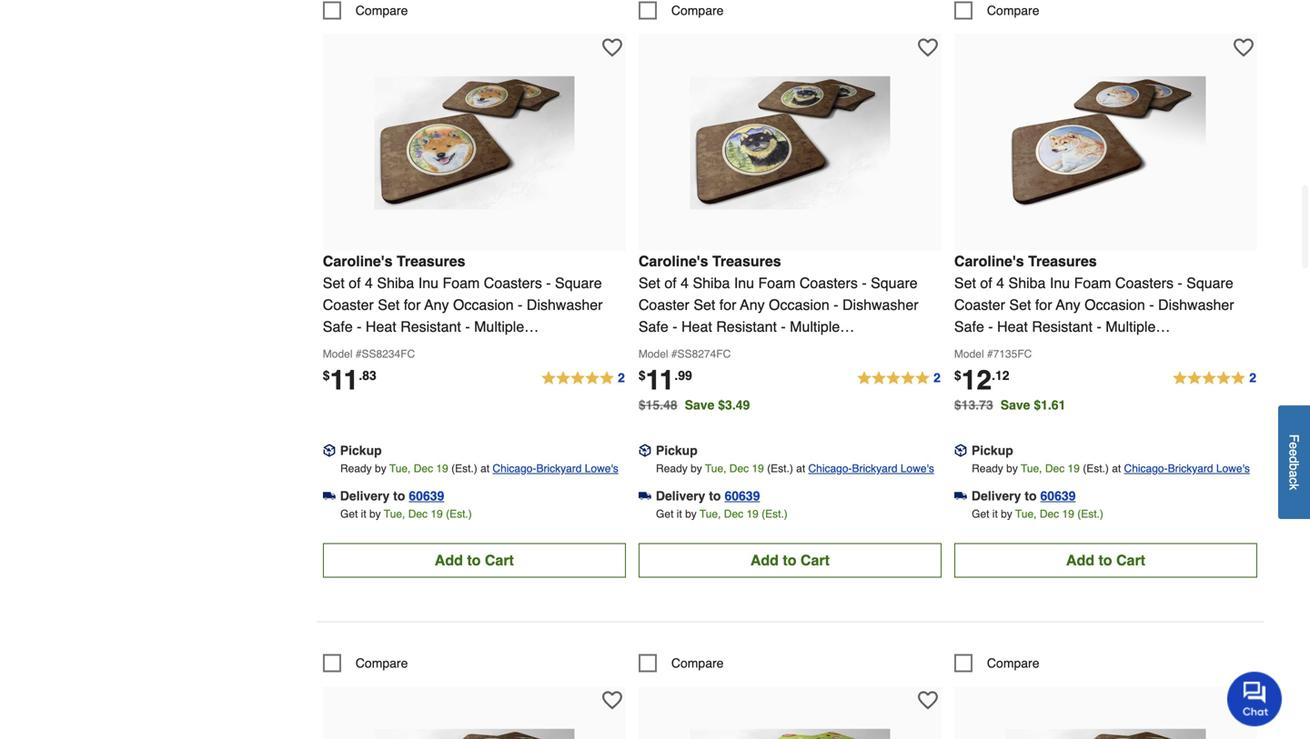 Task type: describe. For each thing, give the bounding box(es) containing it.
of for caroline's treasures set of 4 shiba inu foam coasters - square coaster set for any occasion - dishwasher safe - heat resistant - multiple colors/finishes model # 7135fc
[[980, 275, 993, 292]]

1 ready by tue, dec 19 (est.) at chicago-brickyard lowe's from the left
[[340, 463, 619, 475]]

caroline's treasures set of 4 shiba inu foam coasters - square coaster set for any occasion - dishwasher safe - heat resistant - multiple colors/finishes model # 7135fc
[[955, 253, 1235, 361]]

get it by tue, dec 19 (est.) for second 60639 button from the left
[[656, 508, 788, 521]]

1 horizontal spatial heart outline image
[[918, 38, 938, 58]]

model for caroline's treasures set of 4 shiba inu foam coasters - square coaster set for any occasion - dishwasher safe - heat resistant - multiple colors/finishes model # 7135fc
[[955, 348, 984, 361]]

coaster for caroline's treasures set of 4 shiba inu foam coasters - square coaster set for any occasion - dishwasher safe - heat resistant - multiple colors/finishes model # ss8274fc
[[639, 297, 690, 313]]

60639 for second 60639 button from the left
[[725, 489, 760, 504]]

safe for caroline's treasures set of 4 shiba inu foam coasters - square coaster set for any occasion - dishwasher safe - heat resistant - multiple colors/finishes model # 7135fc
[[955, 318, 984, 335]]

pickup for pickup icon for truck filled icon
[[656, 444, 698, 458]]

foam for caroline's treasures set of 4 shiba inu foam coasters - square coaster set for any occasion - dishwasher safe - heat resistant - multiple colors/finishes model # ss8274fc
[[758, 275, 796, 292]]

get for truck filled icon
[[656, 508, 674, 521]]

$15.48 save $3.49
[[639, 398, 750, 413]]

any for caroline's treasures set of 4 shiba inu foam coasters - square coaster set for any occasion - dishwasher safe - heat resistant - multiple colors/finishes model # ss8234fc
[[424, 297, 449, 313]]

chicago-brickyard lowe's button for second 60639 button from the left
[[809, 460, 934, 478]]

delivery for truck filled image related to 3rd 60639 button from the left
[[972, 489, 1021, 504]]

2 add to cart from the left
[[751, 552, 830, 569]]

pickup for pickup icon related to truck filled image related to 3rd 60639 button from the left
[[972, 444, 1014, 458]]

.83
[[359, 368, 377, 383]]

dishwasher for caroline's treasures set of 4 shiba inu foam coasters - square coaster set for any occasion - dishwasher safe - heat resistant - multiple colors/finishes model # 7135fc
[[1158, 297, 1235, 313]]

delivery for truck filled image for third 60639 button from right
[[340, 489, 390, 504]]

resistant for caroline's treasures set of 4 shiba inu foam coasters - square coaster set for any occasion - dishwasher safe - heat resistant - multiple colors/finishes model # ss8234fc
[[401, 318, 461, 335]]

any for caroline's treasures set of 4 shiba inu foam coasters - square coaster set for any occasion - dishwasher safe - heat resistant - multiple colors/finishes model # ss8274fc
[[740, 297, 765, 313]]

add for 3rd add to cart button from right
[[435, 552, 463, 569]]

1002161924 element
[[955, 1, 1040, 19]]

heat for caroline's treasures set of 4 shiba inu foam coasters - square coaster set for any occasion - dishwasher safe - heat resistant - multiple colors/finishes model # ss8274fc
[[682, 318, 712, 335]]

2 ready by tue, dec 19 (est.) at chicago-brickyard lowe's from the left
[[656, 463, 934, 475]]

it for truck filled image related to 3rd 60639 button from the left
[[993, 508, 998, 521]]

truck filled image for third 60639 button from right
[[323, 490, 336, 503]]

model for caroline's treasures set of 4 shiba inu foam coasters - square coaster set for any occasion - dishwasher safe - heat resistant - multiple colors/finishes model # ss8274fc
[[639, 348, 668, 361]]

# for caroline's treasures set of 4 shiba inu foam coasters - square coaster set for any occasion - dishwasher safe - heat resistant - multiple colors/finishes model # 7135fc
[[987, 348, 993, 361]]

$ for $ 11 .99
[[639, 368, 646, 383]]

1 60639 button from the left
[[409, 487, 444, 505]]

1 horizontal spatial heart outline image
[[918, 691, 938, 711]]

1 ready from the left
[[340, 463, 372, 475]]

brickyard for 3rd 60639 button from the left's chicago-brickyard lowe's button
[[1168, 463, 1214, 475]]

.12
[[992, 368, 1010, 383]]

2 ready from the left
[[656, 463, 688, 475]]

4 for caroline's treasures set of 4 shiba inu foam coasters - square coaster set for any occasion - dishwasher safe - heat resistant - multiple colors/finishes model # ss8274fc
[[681, 275, 689, 292]]

at for chicago-brickyard lowe's button associated with third 60639 button from right
[[481, 463, 490, 475]]

60639 for third 60639 button from right
[[409, 489, 444, 504]]

compare for 1002188494 element
[[356, 3, 408, 18]]

11 for $ 11 .99
[[646, 365, 675, 396]]

0 horizontal spatial heart outline image
[[602, 691, 622, 711]]

0 horizontal spatial heart outline image
[[602, 38, 622, 58]]

f e e d b a c k button
[[1279, 406, 1310, 519]]

1002110224 element
[[323, 655, 408, 673]]

1002188494 element
[[323, 1, 408, 19]]

safe for caroline's treasures set of 4 shiba inu foam coasters - square coaster set for any occasion - dishwasher safe - heat resistant - multiple colors/finishes model # ss8234fc
[[323, 318, 353, 335]]

1 add to cart from the left
[[435, 552, 514, 569]]

3 ready from the left
[[972, 463, 1004, 475]]

model for caroline's treasures set of 4 shiba inu foam coasters - square coaster set for any occasion - dishwasher safe - heat resistant - multiple colors/finishes model # ss8234fc
[[323, 348, 353, 361]]

2 button for $ 11 .83
[[541, 368, 626, 390]]

actual price $11.99 element
[[639, 365, 692, 396]]

caroline's treasures set of 4 shiba inu foam coasters - square coaster set for any occasion - dishwasher safe - heat resistant - multiple colors/finishes model # ss8274fc
[[639, 253, 919, 361]]

safe for caroline's treasures set of 4 shiba inu foam coasters - square coaster set for any occasion - dishwasher safe - heat resistant - multiple colors/finishes model # ss8274fc
[[639, 318, 669, 335]]

add for 3rd add to cart button
[[1066, 552, 1095, 569]]

chicago- for second 60639 button from the left
[[809, 463, 852, 475]]

get for truck filled image for third 60639 button from right
[[340, 508, 358, 521]]

2 for $ 12 .12
[[1250, 371, 1257, 385]]

d
[[1287, 457, 1302, 464]]

coasters for caroline's treasures set of 4 shiba inu foam coasters - square coaster set for any occasion - dishwasher safe - heat resistant - multiple colors/finishes model # ss8234fc
[[484, 275, 542, 292]]

3 add to cart button from the left
[[955, 544, 1258, 578]]

b
[[1287, 464, 1302, 471]]

brickyard for chicago-brickyard lowe's button associated with third 60639 button from right
[[536, 463, 582, 475]]

$ 11 .99
[[639, 365, 692, 396]]

coasters for caroline's treasures set of 4 shiba inu foam coasters - square coaster set for any occasion - dishwasher safe - heat resistant - multiple colors/finishes model # ss8274fc
[[800, 275, 858, 292]]

chicago-brickyard lowe's button for third 60639 button from right
[[493, 460, 619, 478]]

inu for caroline's treasures set of 4 shiba inu foam coasters - square coaster set for any occasion - dishwasher safe - heat resistant - multiple colors/finishes model # ss8234fc
[[418, 275, 439, 292]]

dishwasher for caroline's treasures set of 4 shiba inu foam coasters - square coaster set for any occasion - dishwasher safe - heat resistant - multiple colors/finishes model # ss8234fc
[[527, 297, 603, 313]]

save for 12
[[1001, 398, 1031, 413]]

multiple for caroline's treasures set of 4 shiba inu foam coasters - square coaster set for any occasion - dishwasher safe - heat resistant - multiple colors/finishes model # ss8234fc
[[474, 318, 524, 335]]

treasures for caroline's treasures set of 4 shiba inu foam coasters - square coaster set for any occasion - dishwasher safe - heat resistant - multiple colors/finishes model # ss8274fc
[[713, 253, 781, 270]]

shiba for caroline's treasures set of 4 shiba inu foam coasters - square coaster set for any occasion - dishwasher safe - heat resistant - multiple colors/finishes model # ss8234fc
[[377, 275, 414, 292]]

$ for $ 11 .83
[[323, 368, 330, 383]]

coaster for caroline's treasures set of 4 shiba inu foam coasters - square coaster set for any occasion - dishwasher safe - heat resistant - multiple colors/finishes model # ss8234fc
[[323, 297, 374, 313]]

chicago-brickyard lowe's button for 3rd 60639 button from the left
[[1124, 460, 1250, 478]]

2 horizontal spatial heart outline image
[[1234, 38, 1254, 58]]

3 ready by tue, dec 19 (est.) at chicago-brickyard lowe's from the left
[[972, 463, 1250, 475]]

$ 12 .12
[[955, 365, 1010, 396]]

compare for 1002132548 element on the bottom
[[671, 656, 724, 671]]

$1.61
[[1034, 398, 1066, 413]]

pickup image
[[323, 445, 336, 457]]

coaster for caroline's treasures set of 4 shiba inu foam coasters - square coaster set for any occasion - dishwasher safe - heat resistant - multiple colors/finishes model # 7135fc
[[955, 297, 1006, 313]]

7135fc
[[993, 348, 1032, 361]]

delivery to 60639 for third 60639 button from right
[[340, 489, 444, 504]]

# for caroline's treasures set of 4 shiba inu foam coasters - square coaster set for any occasion - dishwasher safe - heat resistant - multiple colors/finishes model # ss8234fc
[[356, 348, 362, 361]]

pickup for pickup image
[[340, 444, 382, 458]]

4 for caroline's treasures set of 4 shiba inu foam coasters - square coaster set for any occasion - dishwasher safe - heat resistant - multiple colors/finishes model # ss8234fc
[[365, 275, 373, 292]]

truck filled image
[[639, 490, 651, 503]]

caroline's for caroline's treasures set of 4 shiba inu foam coasters - square coaster set for any occasion - dishwasher safe - heat resistant - multiple colors/finishes model # ss8274fc
[[639, 253, 709, 270]]

caroline's for caroline's treasures set of 4 shiba inu foam coasters - square coaster set for any occasion - dishwasher safe - heat resistant - multiple colors/finishes model # ss8234fc
[[323, 253, 393, 270]]

chicago- for third 60639 button from right
[[493, 463, 536, 475]]

caroline's for caroline's treasures set of 4 shiba inu foam coasters - square coaster set for any occasion - dishwasher safe - heat resistant - multiple colors/finishes model # 7135fc
[[955, 253, 1024, 270]]

2 60639 button from the left
[[725, 487, 760, 505]]

5 stars image for $ 11 .83
[[541, 368, 626, 390]]

2 horizontal spatial heart outline image
[[1234, 691, 1254, 711]]

it for truck filled image for third 60639 button from right
[[361, 508, 366, 521]]



Task type: locate. For each thing, give the bounding box(es) containing it.
3 coasters from the left
[[1116, 275, 1174, 292]]

0 horizontal spatial at
[[481, 463, 490, 475]]

caroline's treasures set of 4 shiba inu foam coasters - square coaster set for any occasion - dishwasher safe - heat resistant - multiple colors/finishes model # ss8234fc
[[323, 253, 603, 361]]

3 cart from the left
[[1117, 552, 1146, 569]]

2 delivery from the left
[[656, 489, 706, 504]]

safe up the actual price $11.83 element at the left
[[323, 318, 353, 335]]

colors/finishes up .83
[[323, 340, 423, 357]]

2 horizontal spatial ready by tue, dec 19 (est.) at chicago-brickyard lowe's
[[972, 463, 1250, 475]]

2 horizontal spatial for
[[1035, 297, 1052, 313]]

2 add to cart button from the left
[[639, 544, 942, 578]]

3 pickup from the left
[[972, 444, 1014, 458]]

occasion
[[453, 297, 514, 313], [769, 297, 830, 313], [1085, 297, 1146, 313]]

ready by tue, dec 19 (est.) at chicago-brickyard lowe's
[[340, 463, 619, 475], [656, 463, 934, 475], [972, 463, 1250, 475]]

2 11 from the left
[[646, 365, 675, 396]]

add for 2nd add to cart button from right
[[751, 552, 779, 569]]

1 horizontal spatial cart
[[801, 552, 830, 569]]

any for caroline's treasures set of 4 shiba inu foam coasters - square coaster set for any occasion - dishwasher safe - heat resistant - multiple colors/finishes model # 7135fc
[[1056, 297, 1081, 313]]

3 heat from the left
[[997, 318, 1028, 335]]

for for caroline's treasures set of 4 shiba inu foam coasters - square coaster set for any occasion - dishwasher safe - heat resistant - multiple colors/finishes model # ss8274fc
[[720, 297, 737, 313]]

get it by tue, dec 19 (est.)
[[340, 508, 472, 521], [656, 508, 788, 521], [972, 508, 1104, 521]]

2 horizontal spatial pickup
[[972, 444, 1014, 458]]

caroline's inside caroline's treasures set of 4 shiba inu foam coasters - square coaster set for any occasion - dishwasher safe - heat resistant - multiple colors/finishes model # 7135fc
[[955, 253, 1024, 270]]

2 horizontal spatial foam
[[1074, 275, 1112, 292]]

5 stars image for $ 11 .99
[[856, 368, 942, 390]]

3 multiple from the left
[[1106, 318, 1156, 335]]

chicago- for 3rd 60639 button from the left
[[1124, 463, 1168, 475]]

0 horizontal spatial 60639 button
[[409, 487, 444, 505]]

heat for caroline's treasures set of 4 shiba inu foam coasters - square coaster set for any occasion - dishwasher safe - heat resistant - multiple colors/finishes model # ss8234fc
[[366, 318, 397, 335]]

safe
[[323, 318, 353, 335], [639, 318, 669, 335], [955, 318, 984, 335]]

model inside caroline's treasures set of 4 shiba inu foam coasters - square coaster set for any occasion - dishwasher safe - heat resistant - multiple colors/finishes model # 7135fc
[[955, 348, 984, 361]]

pickup image up truck filled icon
[[639, 445, 651, 457]]

heat up 7135fc
[[997, 318, 1028, 335]]

for inside caroline's treasures set of 4 shiba inu foam coasters - square coaster set for any occasion - dishwasher safe - heat resistant - multiple colors/finishes model # ss8234fc
[[404, 297, 421, 313]]

3 chicago-brickyard lowe's button from the left
[[1124, 460, 1250, 478]]

#
[[356, 348, 362, 361], [671, 348, 678, 361], [987, 348, 993, 361]]

1 horizontal spatial colors/finishes
[[639, 340, 739, 357]]

0 horizontal spatial add
[[435, 552, 463, 569]]

0 horizontal spatial ready by tue, dec 19 (est.) at chicago-brickyard lowe's
[[340, 463, 619, 475]]

c
[[1287, 478, 1302, 484]]

.99
[[675, 368, 692, 383]]

3 safe from the left
[[955, 318, 984, 335]]

1 horizontal spatial square
[[871, 275, 918, 292]]

1 horizontal spatial chicago-brickyard lowe's button
[[809, 460, 934, 478]]

0 horizontal spatial heat
[[366, 318, 397, 335]]

3 add from the left
[[1066, 552, 1095, 569]]

coaster inside caroline's treasures set of 4 shiba inu foam coasters - square coaster set for any occasion - dishwasher safe - heat resistant - multiple colors/finishes model # ss8274fc
[[639, 297, 690, 313]]

treasures inside caroline's treasures set of 4 shiba inu foam coasters - square coaster set for any occasion - dishwasher safe - heat resistant - multiple colors/finishes model # 7135fc
[[1028, 253, 1097, 270]]

2 caroline's from the left
[[639, 253, 709, 270]]

compare inside 1002188494 element
[[356, 3, 408, 18]]

60639
[[409, 489, 444, 504], [725, 489, 760, 504], [1041, 489, 1076, 504]]

2 for $ 11 .83
[[618, 371, 625, 385]]

a
[[1287, 471, 1302, 478]]

0 horizontal spatial inu
[[418, 275, 439, 292]]

1 horizontal spatial 4
[[681, 275, 689, 292]]

foam inside caroline's treasures set of 4 shiba inu foam coasters - square coaster set for any occasion - dishwasher safe - heat resistant - multiple colors/finishes model # ss8274fc
[[758, 275, 796, 292]]

truck filled image for 3rd 60639 button from the left
[[955, 490, 967, 503]]

1 chicago- from the left
[[493, 463, 536, 475]]

resistant up the ss8234fc
[[401, 318, 461, 335]]

delivery to 60639 for 3rd 60639 button from the left
[[972, 489, 1076, 504]]

2 chicago-brickyard lowe's button from the left
[[809, 460, 934, 478]]

dishwasher inside caroline's treasures set of 4 shiba inu foam coasters - square coaster set for any occasion - dishwasher safe - heat resistant - multiple colors/finishes model # 7135fc
[[1158, 297, 1235, 313]]

-
[[546, 275, 551, 292], [862, 275, 867, 292], [1178, 275, 1183, 292], [518, 297, 523, 313], [834, 297, 839, 313], [1150, 297, 1154, 313], [357, 318, 362, 335], [465, 318, 470, 335], [673, 318, 678, 335], [781, 318, 786, 335], [989, 318, 993, 335], [1097, 318, 1102, 335]]

1002109208 element
[[955, 655, 1040, 673]]

0 horizontal spatial treasures
[[397, 253, 466, 270]]

shiba inside caroline's treasures set of 4 shiba inu foam coasters - square coaster set for any occasion - dishwasher safe - heat resistant - multiple colors/finishes model # ss8274fc
[[693, 275, 730, 292]]

1002132548 element
[[639, 655, 724, 673]]

treasures inside caroline's treasures set of 4 shiba inu foam coasters - square coaster set for any occasion - dishwasher safe - heat resistant - multiple colors/finishes model # ss8234fc
[[397, 253, 466, 270]]

get for truck filled image related to 3rd 60639 button from the left
[[972, 508, 990, 521]]

2 button for $ 11 .99
[[856, 368, 942, 390]]

of
[[349, 275, 361, 292], [665, 275, 677, 292], [980, 275, 993, 292]]

square inside caroline's treasures set of 4 shiba inu foam coasters - square coaster set for any occasion - dishwasher safe - heat resistant - multiple colors/finishes model # 7135fc
[[1187, 275, 1234, 292]]

colors/finishes
[[323, 340, 423, 357], [639, 340, 739, 357], [955, 340, 1055, 357]]

colors/finishes inside caroline's treasures set of 4 shiba inu foam coasters - square coaster set for any occasion - dishwasher safe - heat resistant - multiple colors/finishes model # 7135fc
[[955, 340, 1055, 357]]

3 treasures from the left
[[1028, 253, 1097, 270]]

shiba inside caroline's treasures set of 4 shiba inu foam coasters - square coaster set for any occasion - dishwasher safe - heat resistant - multiple colors/finishes model # 7135fc
[[1009, 275, 1046, 292]]

2 5 stars image from the left
[[856, 368, 942, 390]]

1 any from the left
[[424, 297, 449, 313]]

2 horizontal spatial inu
[[1050, 275, 1070, 292]]

resistant for caroline's treasures set of 4 shiba inu foam coasters - square coaster set for any occasion - dishwasher safe - heat resistant - multiple colors/finishes model # 7135fc
[[1032, 318, 1093, 335]]

1 horizontal spatial heat
[[682, 318, 712, 335]]

heart outline image
[[918, 38, 938, 58], [602, 691, 622, 711], [1234, 691, 1254, 711]]

any
[[424, 297, 449, 313], [740, 297, 765, 313], [1056, 297, 1081, 313]]

occasion for caroline's treasures set of 4 shiba inu foam coasters - square coaster set for any occasion - dishwasher safe - heat resistant - multiple colors/finishes model # 7135fc
[[1085, 297, 1146, 313]]

ready down $ 11 .83
[[340, 463, 372, 475]]

pickup down $13.73 save $1.61
[[972, 444, 1014, 458]]

0 horizontal spatial save
[[685, 398, 715, 413]]

$ 11 .83
[[323, 365, 377, 396]]

brickyard
[[536, 463, 582, 475], [852, 463, 898, 475], [1168, 463, 1214, 475]]

dishwasher inside caroline's treasures set of 4 shiba inu foam coasters - square coaster set for any occasion - dishwasher safe - heat resistant - multiple colors/finishes model # ss8274fc
[[843, 297, 919, 313]]

1 horizontal spatial ready
[[656, 463, 688, 475]]

2 horizontal spatial 60639
[[1041, 489, 1076, 504]]

square for caroline's treasures set of 4 shiba inu foam coasters - square coaster set for any occasion - dishwasher safe - heat resistant - multiple colors/finishes model # 7135fc
[[1187, 275, 1234, 292]]

2 for $ 11 .99
[[934, 371, 941, 385]]

$3.49
[[718, 398, 750, 413]]

3 it from the left
[[993, 508, 998, 521]]

$ up was price $13.73 element
[[955, 368, 962, 383]]

of inside caroline's treasures set of 4 shiba inu foam coasters - square coaster set for any occasion - dishwasher safe - heat resistant - multiple colors/finishes model # 7135fc
[[980, 275, 993, 292]]

pickup image for truck filled icon
[[639, 445, 651, 457]]

2 horizontal spatial treasures
[[1028, 253, 1097, 270]]

2 horizontal spatial at
[[1112, 463, 1121, 475]]

2 horizontal spatial colors/finishes
[[955, 340, 1055, 357]]

pickup
[[340, 444, 382, 458], [656, 444, 698, 458], [972, 444, 1014, 458]]

1 chicago-brickyard lowe's button from the left
[[493, 460, 619, 478]]

chat invite button image
[[1228, 672, 1283, 727]]

delivery to 60639
[[340, 489, 444, 504], [656, 489, 760, 504], [972, 489, 1076, 504]]

2 60639 from the left
[[725, 489, 760, 504]]

$13.73
[[955, 398, 993, 413]]

11 for $ 11 .83
[[330, 365, 359, 396]]

of inside caroline's treasures set of 4 shiba inu foam coasters - square coaster set for any occasion - dishwasher safe - heat resistant - multiple colors/finishes model # ss8234fc
[[349, 275, 361, 292]]

of for caroline's treasures set of 4 shiba inu foam coasters - square coaster set for any occasion - dishwasher safe - heat resistant - multiple colors/finishes model # ss8234fc
[[349, 275, 361, 292]]

ready down '$15.48'
[[656, 463, 688, 475]]

0 horizontal spatial for
[[404, 297, 421, 313]]

2 add from the left
[[751, 552, 779, 569]]

1 2 button from the left
[[541, 368, 626, 390]]

colors/finishes inside caroline's treasures set of 4 shiba inu foam coasters - square coaster set for any occasion - dishwasher safe - heat resistant - multiple colors/finishes model # ss8274fc
[[639, 340, 739, 357]]

2 lowe's from the left
[[901, 463, 934, 475]]

actual price $11.83 element
[[323, 365, 377, 396]]

ss8234fc
[[362, 348, 415, 361]]

0 horizontal spatial square
[[555, 275, 602, 292]]

2 horizontal spatial occasion
[[1085, 297, 1146, 313]]

occasion inside caroline's treasures set of 4 shiba inu foam coasters - square coaster set for any occasion - dishwasher safe - heat resistant - multiple colors/finishes model # ss8274fc
[[769, 297, 830, 313]]

resistant
[[401, 318, 461, 335], [716, 318, 777, 335], [1032, 318, 1093, 335]]

2 treasures from the left
[[713, 253, 781, 270]]

it
[[361, 508, 366, 521], [677, 508, 682, 521], [993, 508, 998, 521]]

inu
[[418, 275, 439, 292], [734, 275, 754, 292], [1050, 275, 1070, 292]]

at for 3rd 60639 button from the left's chicago-brickyard lowe's button
[[1112, 463, 1121, 475]]

2 model from the left
[[639, 348, 668, 361]]

actual price $12.12 element
[[955, 365, 1010, 396]]

brickyard for chicago-brickyard lowe's button related to second 60639 button from the left
[[852, 463, 898, 475]]

f e e d b a c k
[[1287, 435, 1302, 491]]

0 horizontal spatial get it by tue, dec 19 (est.)
[[340, 508, 472, 521]]

at for chicago-brickyard lowe's button related to second 60639 button from the left
[[796, 463, 805, 475]]

occasion for caroline's treasures set of 4 shiba inu foam coasters - square coaster set for any occasion - dishwasher safe - heat resistant - multiple colors/finishes model # ss8234fc
[[453, 297, 514, 313]]

1002207362 element
[[639, 1, 724, 19]]

was price $15.48 element
[[639, 393, 685, 413]]

foam for caroline's treasures set of 4 shiba inu foam coasters - square coaster set for any occasion - dishwasher safe - heat resistant - multiple colors/finishes model # 7135fc
[[1074, 275, 1112, 292]]

resistant inside caroline's treasures set of 4 shiba inu foam coasters - square coaster set for any occasion - dishwasher safe - heat resistant - multiple colors/finishes model # 7135fc
[[1032, 318, 1093, 335]]

caroline's
[[323, 253, 393, 270], [639, 253, 709, 270], [955, 253, 1024, 270]]

1 horizontal spatial at
[[796, 463, 805, 475]]

compare inside 1002207362 'element'
[[671, 3, 724, 18]]

multiple inside caroline's treasures set of 4 shiba inu foam coasters - square coaster set for any occasion - dishwasher safe - heat resistant - multiple colors/finishes model # ss8234fc
[[474, 318, 524, 335]]

11 up pickup image
[[330, 365, 359, 396]]

1 heat from the left
[[366, 318, 397, 335]]

3 of from the left
[[980, 275, 993, 292]]

0 horizontal spatial coasters
[[484, 275, 542, 292]]

3 2 button from the left
[[1172, 368, 1258, 390]]

shiba up ss8274fc
[[693, 275, 730, 292]]

1 horizontal spatial 2
[[934, 371, 941, 385]]

2 horizontal spatial shiba
[[1009, 275, 1046, 292]]

1 horizontal spatial add to cart
[[751, 552, 830, 569]]

colors/finishes up .12
[[955, 340, 1055, 357]]

multiple inside caroline's treasures set of 4 shiba inu foam coasters - square coaster set for any occasion - dishwasher safe - heat resistant - multiple colors/finishes model # ss8274fc
[[790, 318, 840, 335]]

0 horizontal spatial coaster
[[323, 297, 374, 313]]

was price $13.73 element
[[955, 393, 1001, 413]]

4 inside caroline's treasures set of 4 shiba inu foam coasters - square coaster set for any occasion - dishwasher safe - heat resistant - multiple colors/finishes model # ss8274fc
[[681, 275, 689, 292]]

multiple for caroline's treasures set of 4 shiba inu foam coasters - square coaster set for any occasion - dishwasher safe - heat resistant - multiple colors/finishes model # 7135fc
[[1106, 318, 1156, 335]]

2 # from the left
[[671, 348, 678, 361]]

3 chicago- from the left
[[1124, 463, 1168, 475]]

2 horizontal spatial add to cart button
[[955, 544, 1258, 578]]

shiba up 7135fc
[[1009, 275, 1046, 292]]

caroline's treasures set of 4 shiba inu foam coasters - square coaster set for any occasion - dishwasher safe - heat resistant - multiple colors/finishes image
[[374, 43, 575, 243], [690, 43, 890, 243], [1006, 43, 1206, 243], [374, 697, 575, 740], [690, 697, 890, 740], [1006, 697, 1206, 740]]

heat inside caroline's treasures set of 4 shiba inu foam coasters - square coaster set for any occasion - dishwasher safe - heat resistant - multiple colors/finishes model # ss8274fc
[[682, 318, 712, 335]]

get it by tue, dec 19 (est.) for third 60639 button from right
[[340, 508, 472, 521]]

heat up ss8274fc
[[682, 318, 712, 335]]

treasures for caroline's treasures set of 4 shiba inu foam coasters - square coaster set for any occasion - dishwasher safe - heat resistant - multiple colors/finishes model # ss8234fc
[[397, 253, 466, 270]]

save
[[685, 398, 715, 413], [1001, 398, 1031, 413]]

3 brickyard from the left
[[1168, 463, 1214, 475]]

$ up was price $15.48 element
[[639, 368, 646, 383]]

1 5 stars image from the left
[[541, 368, 626, 390]]

$ inside $ 11 .83
[[323, 368, 330, 383]]

1 # from the left
[[356, 348, 362, 361]]

foam inside caroline's treasures set of 4 shiba inu foam coasters - square coaster set for any occasion - dishwasher safe - heat resistant - multiple colors/finishes model # 7135fc
[[1074, 275, 1112, 292]]

inu inside caroline's treasures set of 4 shiba inu foam coasters - square coaster set for any occasion - dishwasher safe - heat resistant - multiple colors/finishes model # 7135fc
[[1050, 275, 1070, 292]]

of inside caroline's treasures set of 4 shiba inu foam coasters - square coaster set for any occasion - dishwasher safe - heat resistant - multiple colors/finishes model # ss8274fc
[[665, 275, 677, 292]]

2 button
[[541, 368, 626, 390], [856, 368, 942, 390], [1172, 368, 1258, 390]]

1 inu from the left
[[418, 275, 439, 292]]

tue,
[[389, 463, 411, 475], [705, 463, 727, 475], [1021, 463, 1042, 475], [384, 508, 405, 521], [700, 508, 721, 521], [1016, 508, 1037, 521]]

safe inside caroline's treasures set of 4 shiba inu foam coasters - square coaster set for any occasion - dishwasher safe - heat resistant - multiple colors/finishes model # 7135fc
[[955, 318, 984, 335]]

2 horizontal spatial dishwasher
[[1158, 297, 1235, 313]]

ready down $13.73
[[972, 463, 1004, 475]]

5 stars image
[[541, 368, 626, 390], [856, 368, 942, 390], [1172, 368, 1258, 390]]

heat
[[366, 318, 397, 335], [682, 318, 712, 335], [997, 318, 1028, 335]]

4 for caroline's treasures set of 4 shiba inu foam coasters - square coaster set for any occasion - dishwasher safe - heat resistant - multiple colors/finishes model # 7135fc
[[997, 275, 1005, 292]]

1 2 from the left
[[618, 371, 625, 385]]

truck filled image
[[323, 490, 336, 503], [955, 490, 967, 503]]

1 resistant from the left
[[401, 318, 461, 335]]

add
[[435, 552, 463, 569], [751, 552, 779, 569], [1066, 552, 1095, 569]]

heart outline image
[[602, 38, 622, 58], [1234, 38, 1254, 58], [918, 691, 938, 711]]

2 truck filled image from the left
[[955, 490, 967, 503]]

(est.)
[[451, 463, 478, 475], [767, 463, 793, 475], [1083, 463, 1109, 475], [446, 508, 472, 521], [762, 508, 788, 521], [1078, 508, 1104, 521]]

1 horizontal spatial dishwasher
[[843, 297, 919, 313]]

compare
[[356, 3, 408, 18], [671, 3, 724, 18], [987, 3, 1040, 18], [356, 656, 408, 671], [671, 656, 724, 671], [987, 656, 1040, 671]]

60639 for 3rd 60639 button from the left
[[1041, 489, 1076, 504]]

0 horizontal spatial delivery to 60639
[[340, 489, 444, 504]]

e
[[1287, 442, 1302, 449], [1287, 449, 1302, 457]]

2 horizontal spatial add to cart
[[1066, 552, 1146, 569]]

caroline's inside caroline's treasures set of 4 shiba inu foam coasters - square coaster set for any occasion - dishwasher safe - heat resistant - multiple colors/finishes model # ss8274fc
[[639, 253, 709, 270]]

coaster inside caroline's treasures set of 4 shiba inu foam coasters - square coaster set for any occasion - dishwasher safe - heat resistant - multiple colors/finishes model # 7135fc
[[955, 297, 1006, 313]]

resistant up 7135fc
[[1032, 318, 1093, 335]]

11
[[330, 365, 359, 396], [646, 365, 675, 396]]

1 occasion from the left
[[453, 297, 514, 313]]

2 of from the left
[[665, 275, 677, 292]]

save for 11
[[685, 398, 715, 413]]

1 it from the left
[[361, 508, 366, 521]]

by
[[375, 463, 386, 475], [691, 463, 702, 475], [1007, 463, 1018, 475], [369, 508, 381, 521], [685, 508, 697, 521], [1001, 508, 1013, 521]]

for for caroline's treasures set of 4 shiba inu foam coasters - square coaster set for any occasion - dishwasher safe - heat resistant - multiple colors/finishes model # ss8234fc
[[404, 297, 421, 313]]

2 horizontal spatial caroline's
[[955, 253, 1024, 270]]

inu for caroline's treasures set of 4 shiba inu foam coasters - square coaster set for any occasion - dishwasher safe - heat resistant - multiple colors/finishes model # ss8274fc
[[734, 275, 754, 292]]

set
[[323, 275, 345, 292], [639, 275, 661, 292], [955, 275, 976, 292], [378, 297, 400, 313], [694, 297, 716, 313], [1010, 297, 1031, 313]]

of for caroline's treasures set of 4 shiba inu foam coasters - square coaster set for any occasion - dishwasher safe - heat resistant - multiple colors/finishes model # ss8274fc
[[665, 275, 677, 292]]

chicago-brickyard lowe's button
[[493, 460, 619, 478], [809, 460, 934, 478], [1124, 460, 1250, 478]]

2 horizontal spatial heat
[[997, 318, 1028, 335]]

$ for $ 12 .12
[[955, 368, 962, 383]]

2 button for $ 12 .12
[[1172, 368, 1258, 390]]

save down .12
[[1001, 398, 1031, 413]]

chicago-
[[493, 463, 536, 475], [809, 463, 852, 475], [1124, 463, 1168, 475]]

1 horizontal spatial foam
[[758, 275, 796, 292]]

3 for from the left
[[1035, 297, 1052, 313]]

0 horizontal spatial cart
[[485, 552, 514, 569]]

1 horizontal spatial get it by tue, dec 19 (est.)
[[656, 508, 788, 521]]

# for caroline's treasures set of 4 shiba inu foam coasters - square coaster set for any occasion - dishwasher safe - heat resistant - multiple colors/finishes model # ss8274fc
[[671, 348, 678, 361]]

2 safe from the left
[[639, 318, 669, 335]]

0 horizontal spatial delivery
[[340, 489, 390, 504]]

0 horizontal spatial colors/finishes
[[323, 340, 423, 357]]

11 up '$15.48'
[[646, 365, 675, 396]]

2 chicago- from the left
[[809, 463, 852, 475]]

1 foam from the left
[[443, 275, 480, 292]]

coaster up 7135fc
[[955, 297, 1006, 313]]

multiple
[[474, 318, 524, 335], [790, 318, 840, 335], [1106, 318, 1156, 335]]

safe up $ 11 .99
[[639, 318, 669, 335]]

compare inside 1002161924 element
[[987, 3, 1040, 18]]

delivery to 60639 for second 60639 button from the left
[[656, 489, 760, 504]]

60639 button
[[409, 487, 444, 505], [725, 487, 760, 505], [1041, 487, 1076, 505]]

colors/finishes for caroline's treasures set of 4 shiba inu foam coasters - square coaster set for any occasion - dishwasher safe - heat resistant - multiple colors/finishes model # ss8234fc
[[323, 340, 423, 357]]

lowe's
[[585, 463, 619, 475], [901, 463, 934, 475], [1217, 463, 1250, 475]]

0 horizontal spatial $
[[323, 368, 330, 383]]

square for caroline's treasures set of 4 shiba inu foam coasters - square coaster set for any occasion - dishwasher safe - heat resistant - multiple colors/finishes model # ss8234fc
[[555, 275, 602, 292]]

# inside caroline's treasures set of 4 shiba inu foam coasters - square coaster set for any occasion - dishwasher safe - heat resistant - multiple colors/finishes model # ss8234fc
[[356, 348, 362, 361]]

2 get from the left
[[656, 508, 674, 521]]

coasters inside caroline's treasures set of 4 shiba inu foam coasters - square coaster set for any occasion - dishwasher safe - heat resistant - multiple colors/finishes model # 7135fc
[[1116, 275, 1174, 292]]

1 horizontal spatial delivery
[[656, 489, 706, 504]]

2 2 button from the left
[[856, 368, 942, 390]]

pickup right pickup image
[[340, 444, 382, 458]]

$15.48
[[639, 398, 678, 413]]

3 inu from the left
[[1050, 275, 1070, 292]]

heat up the ss8234fc
[[366, 318, 397, 335]]

19
[[436, 463, 448, 475], [752, 463, 764, 475], [1068, 463, 1080, 475], [431, 508, 443, 521], [747, 508, 759, 521], [1062, 508, 1075, 521]]

1 60639 from the left
[[409, 489, 444, 504]]

compare inside 1002109208 element
[[987, 656, 1040, 671]]

ss8274fc
[[678, 348, 731, 361]]

1 coaster from the left
[[323, 297, 374, 313]]

coasters inside caroline's treasures set of 4 shiba inu foam coasters - square coaster set for any occasion - dishwasher safe - heat resistant - multiple colors/finishes model # ss8234fc
[[484, 275, 542, 292]]

4
[[365, 275, 373, 292], [681, 275, 689, 292], [997, 275, 1005, 292]]

1 horizontal spatial safe
[[639, 318, 669, 335]]

coaster up ss8274fc
[[639, 297, 690, 313]]

2 horizontal spatial get
[[972, 508, 990, 521]]

delivery
[[340, 489, 390, 504], [656, 489, 706, 504], [972, 489, 1021, 504]]

3 occasion from the left
[[1085, 297, 1146, 313]]

$ inside $ 12 .12
[[955, 368, 962, 383]]

delivery for truck filled icon
[[656, 489, 706, 504]]

shiba inside caroline's treasures set of 4 shiba inu foam coasters - square coaster set for any occasion - dishwasher safe - heat resistant - multiple colors/finishes model # ss8234fc
[[377, 275, 414, 292]]

f
[[1287, 435, 1302, 442]]

3 colors/finishes from the left
[[955, 340, 1055, 357]]

0 horizontal spatial 5 stars image
[[541, 368, 626, 390]]

2 colors/finishes from the left
[[639, 340, 739, 357]]

2 horizontal spatial ready
[[972, 463, 1004, 475]]

coaster
[[323, 297, 374, 313], [639, 297, 690, 313], [955, 297, 1006, 313]]

# up .99
[[671, 348, 678, 361]]

foam for caroline's treasures set of 4 shiba inu foam coasters - square coaster set for any occasion - dishwasher safe - heat resistant - multiple colors/finishes model # ss8234fc
[[443, 275, 480, 292]]

12
[[962, 365, 992, 396]]

compare inside 1002110224 element
[[356, 656, 408, 671]]

0 horizontal spatial pickup image
[[639, 445, 651, 457]]

1 safe from the left
[[323, 318, 353, 335]]

0 horizontal spatial add to cart
[[435, 552, 514, 569]]

square for caroline's treasures set of 4 shiba inu foam coasters - square coaster set for any occasion - dishwasher safe - heat resistant - multiple colors/finishes model # ss8274fc
[[871, 275, 918, 292]]

pickup down the $15.48 save $3.49
[[656, 444, 698, 458]]

$
[[323, 368, 330, 383], [639, 368, 646, 383], [955, 368, 962, 383]]

2 square from the left
[[871, 275, 918, 292]]

2 horizontal spatial any
[[1056, 297, 1081, 313]]

colors/finishes up .99
[[639, 340, 739, 357]]

model up $ 11 .99
[[639, 348, 668, 361]]

1 pickup image from the left
[[639, 445, 651, 457]]

heat inside caroline's treasures set of 4 shiba inu foam coasters - square coaster set for any occasion - dishwasher safe - heat resistant - multiple colors/finishes model # 7135fc
[[997, 318, 1028, 335]]

0 horizontal spatial safe
[[323, 318, 353, 335]]

resistant for caroline's treasures set of 4 shiba inu foam coasters - square coaster set for any occasion - dishwasher safe - heat resistant - multiple colors/finishes model # ss8274fc
[[716, 318, 777, 335]]

colors/finishes inside caroline's treasures set of 4 shiba inu foam coasters - square coaster set for any occasion - dishwasher safe - heat resistant - multiple colors/finishes model # ss8234fc
[[323, 340, 423, 357]]

0 horizontal spatial 2 button
[[541, 368, 626, 390]]

dishwasher
[[527, 297, 603, 313], [843, 297, 919, 313], [1158, 297, 1235, 313]]

occasion inside caroline's treasures set of 4 shiba inu foam coasters - square coaster set for any occasion - dishwasher safe - heat resistant - multiple colors/finishes model # 7135fc
[[1085, 297, 1146, 313]]

3 2 from the left
[[1250, 371, 1257, 385]]

2 horizontal spatial model
[[955, 348, 984, 361]]

2 horizontal spatial add
[[1066, 552, 1095, 569]]

3 model from the left
[[955, 348, 984, 361]]

2 horizontal spatial 4
[[997, 275, 1005, 292]]

# inside caroline's treasures set of 4 shiba inu foam coasters - square coaster set for any occasion - dishwasher safe - heat resistant - multiple colors/finishes model # 7135fc
[[987, 348, 993, 361]]

1 horizontal spatial caroline's
[[639, 253, 709, 270]]

2 4 from the left
[[681, 275, 689, 292]]

1 4 from the left
[[365, 275, 373, 292]]

for inside caroline's treasures set of 4 shiba inu foam coasters - square coaster set for any occasion - dishwasher safe - heat resistant - multiple colors/finishes model # 7135fc
[[1035, 297, 1052, 313]]

model up 12 in the right of the page
[[955, 348, 984, 361]]

1 11 from the left
[[330, 365, 359, 396]]

1 horizontal spatial coaster
[[639, 297, 690, 313]]

1 horizontal spatial 60639 button
[[725, 487, 760, 505]]

heat inside caroline's treasures set of 4 shiba inu foam coasters - square coaster set for any occasion - dishwasher safe - heat resistant - multiple colors/finishes model # ss8234fc
[[366, 318, 397, 335]]

shiba for caroline's treasures set of 4 shiba inu foam coasters - square coaster set for any occasion - dishwasher safe - heat resistant - multiple colors/finishes model # 7135fc
[[1009, 275, 1046, 292]]

2 horizontal spatial brickyard
[[1168, 463, 1214, 475]]

3 at from the left
[[1112, 463, 1121, 475]]

2 any from the left
[[740, 297, 765, 313]]

e up d
[[1287, 442, 1302, 449]]

colors/finishes for caroline's treasures set of 4 shiba inu foam coasters - square coaster set for any occasion - dishwasher safe - heat resistant - multiple colors/finishes model # 7135fc
[[955, 340, 1055, 357]]

1 save from the left
[[685, 398, 715, 413]]

2 save from the left
[[1001, 398, 1031, 413]]

1 lowe's from the left
[[585, 463, 619, 475]]

heat for caroline's treasures set of 4 shiba inu foam coasters - square coaster set for any occasion - dishwasher safe - heat resistant - multiple colors/finishes model # 7135fc
[[997, 318, 1028, 335]]

0 horizontal spatial resistant
[[401, 318, 461, 335]]

0 horizontal spatial brickyard
[[536, 463, 582, 475]]

colors/finishes for caroline's treasures set of 4 shiba inu foam coasters - square coaster set for any occasion - dishwasher safe - heat resistant - multiple colors/finishes model # ss8274fc
[[639, 340, 739, 357]]

1 multiple from the left
[[474, 318, 524, 335]]

add to cart button
[[323, 544, 626, 578], [639, 544, 942, 578], [955, 544, 1258, 578]]

coasters inside caroline's treasures set of 4 shiba inu foam coasters - square coaster set for any occasion - dishwasher safe - heat resistant - multiple colors/finishes model # ss8274fc
[[800, 275, 858, 292]]

3 add to cart from the left
[[1066, 552, 1146, 569]]

3 delivery from the left
[[972, 489, 1021, 504]]

model inside caroline's treasures set of 4 shiba inu foam coasters - square coaster set for any occasion - dishwasher safe - heat resistant - multiple colors/finishes model # ss8274fc
[[639, 348, 668, 361]]

square inside caroline's treasures set of 4 shiba inu foam coasters - square coaster set for any occasion - dishwasher safe - heat resistant - multiple colors/finishes model # ss8274fc
[[871, 275, 918, 292]]

dishwasher for caroline's treasures set of 4 shiba inu foam coasters - square coaster set for any occasion - dishwasher safe - heat resistant - multiple colors/finishes model # ss8274fc
[[843, 297, 919, 313]]

inu inside caroline's treasures set of 4 shiba inu foam coasters - square coaster set for any occasion - dishwasher safe - heat resistant - multiple colors/finishes model # ss8274fc
[[734, 275, 754, 292]]

safe up 12 in the right of the page
[[955, 318, 984, 335]]

2 occasion from the left
[[769, 297, 830, 313]]

caroline's inside caroline's treasures set of 4 shiba inu foam coasters - square coaster set for any occasion - dishwasher safe - heat resistant - multiple colors/finishes model # ss8234fc
[[323, 253, 393, 270]]

3 resistant from the left
[[1032, 318, 1093, 335]]

treasures inside caroline's treasures set of 4 shiba inu foam coasters - square coaster set for any occasion - dishwasher safe - heat resistant - multiple colors/finishes model # ss8274fc
[[713, 253, 781, 270]]

3 5 stars image from the left
[[1172, 368, 1258, 390]]

model
[[323, 348, 353, 361], [639, 348, 668, 361], [955, 348, 984, 361]]

for for caroline's treasures set of 4 shiba inu foam coasters - square coaster set for any occasion - dishwasher safe - heat resistant - multiple colors/finishes model # 7135fc
[[1035, 297, 1052, 313]]

3 lowe's from the left
[[1217, 463, 1250, 475]]

2 horizontal spatial square
[[1187, 275, 1234, 292]]

treasures for caroline's treasures set of 4 shiba inu foam coasters - square coaster set for any occasion - dishwasher safe - heat resistant - multiple colors/finishes model # 7135fc
[[1028, 253, 1097, 270]]

any inside caroline's treasures set of 4 shiba inu foam coasters - square coaster set for any occasion - dishwasher safe - heat resistant - multiple colors/finishes model # ss8234fc
[[424, 297, 449, 313]]

4 up the ss8234fc
[[365, 275, 373, 292]]

multiple inside caroline's treasures set of 4 shiba inu foam coasters - square coaster set for any occasion - dishwasher safe - heat resistant - multiple colors/finishes model # 7135fc
[[1106, 318, 1156, 335]]

it for truck filled icon
[[677, 508, 682, 521]]

ready
[[340, 463, 372, 475], [656, 463, 688, 475], [972, 463, 1004, 475]]

0 horizontal spatial chicago-brickyard lowe's button
[[493, 460, 619, 478]]

occasion for caroline's treasures set of 4 shiba inu foam coasters - square coaster set for any occasion - dishwasher safe - heat resistant - multiple colors/finishes model # ss8274fc
[[769, 297, 830, 313]]

0 horizontal spatial it
[[361, 508, 366, 521]]

to
[[393, 489, 405, 504], [709, 489, 721, 504], [1025, 489, 1037, 504], [467, 552, 481, 569], [783, 552, 797, 569], [1099, 552, 1113, 569]]

# up .12
[[987, 348, 993, 361]]

any inside caroline's treasures set of 4 shiba inu foam coasters - square coaster set for any occasion - dishwasher safe - heat resistant - multiple colors/finishes model # 7135fc
[[1056, 297, 1081, 313]]

1 horizontal spatial lowe's
[[901, 463, 934, 475]]

3 60639 button from the left
[[1041, 487, 1076, 505]]

resistant up ss8274fc
[[716, 318, 777, 335]]

4 inside caroline's treasures set of 4 shiba inu foam coasters - square coaster set for any occasion - dishwasher safe - heat resistant - multiple colors/finishes model # ss8234fc
[[365, 275, 373, 292]]

4 up 7135fc
[[997, 275, 1005, 292]]

$ inside $ 11 .99
[[639, 368, 646, 383]]

e up b
[[1287, 449, 1302, 457]]

2 horizontal spatial cart
[[1117, 552, 1146, 569]]

# up .83
[[356, 348, 362, 361]]

square inside caroline's treasures set of 4 shiba inu foam coasters - square coaster set for any occasion - dishwasher safe - heat resistant - multiple colors/finishes model # ss8234fc
[[555, 275, 602, 292]]

resistant inside caroline's treasures set of 4 shiba inu foam coasters - square coaster set for any occasion - dishwasher safe - heat resistant - multiple colors/finishes model # ss8274fc
[[716, 318, 777, 335]]

1 get it by tue, dec 19 (est.) from the left
[[340, 508, 472, 521]]

2 2 from the left
[[934, 371, 941, 385]]

for
[[404, 297, 421, 313], [720, 297, 737, 313], [1035, 297, 1052, 313]]

2 horizontal spatial get it by tue, dec 19 (est.)
[[972, 508, 1104, 521]]

2 horizontal spatial resistant
[[1032, 318, 1093, 335]]

treasures
[[397, 253, 466, 270], [713, 253, 781, 270], [1028, 253, 1097, 270]]

coaster up the ss8234fc
[[323, 297, 374, 313]]

model up the actual price $11.83 element at the left
[[323, 348, 353, 361]]

1 horizontal spatial occasion
[[769, 297, 830, 313]]

for inside caroline's treasures set of 4 shiba inu foam coasters - square coaster set for any occasion - dishwasher safe - heat resistant - multiple colors/finishes model # ss8274fc
[[720, 297, 737, 313]]

dec
[[414, 463, 433, 475], [730, 463, 749, 475], [1045, 463, 1065, 475], [408, 508, 428, 521], [724, 508, 744, 521], [1040, 508, 1059, 521]]

2
[[618, 371, 625, 385], [934, 371, 941, 385], [1250, 371, 1257, 385]]

1 horizontal spatial coasters
[[800, 275, 858, 292]]

0 horizontal spatial 4
[[365, 275, 373, 292]]

1 dishwasher from the left
[[527, 297, 603, 313]]

0 horizontal spatial ready
[[340, 463, 372, 475]]

2 horizontal spatial coaster
[[955, 297, 1006, 313]]

3 get from the left
[[972, 508, 990, 521]]

multiple for caroline's treasures set of 4 shiba inu foam coasters - square coaster set for any occasion - dishwasher safe - heat resistant - multiple colors/finishes model # ss8274fc
[[790, 318, 840, 335]]

3 delivery to 60639 from the left
[[972, 489, 1076, 504]]

shiba up the ss8234fc
[[377, 275, 414, 292]]

coasters
[[484, 275, 542, 292], [800, 275, 858, 292], [1116, 275, 1174, 292]]

safe inside caroline's treasures set of 4 shiba inu foam coasters - square coaster set for any occasion - dishwasher safe - heat resistant - multiple colors/finishes model # ss8274fc
[[639, 318, 669, 335]]

1 model from the left
[[323, 348, 353, 361]]

square
[[555, 275, 602, 292], [871, 275, 918, 292], [1187, 275, 1234, 292]]

0 horizontal spatial chicago-
[[493, 463, 536, 475]]

resistant inside caroline's treasures set of 4 shiba inu foam coasters - square coaster set for any occasion - dishwasher safe - heat resistant - multiple colors/finishes model # ss8234fc
[[401, 318, 461, 335]]

1 horizontal spatial #
[[671, 348, 678, 361]]

5 stars image for $ 12 .12
[[1172, 368, 1258, 390]]

cart
[[485, 552, 514, 569], [801, 552, 830, 569], [1117, 552, 1146, 569]]

0 horizontal spatial lowe's
[[585, 463, 619, 475]]

0 horizontal spatial foam
[[443, 275, 480, 292]]

1 add to cart button from the left
[[323, 544, 626, 578]]

inu inside caroline's treasures set of 4 shiba inu foam coasters - square coaster set for any occasion - dishwasher safe - heat resistant - multiple colors/finishes model # ss8234fc
[[418, 275, 439, 292]]

2 horizontal spatial #
[[987, 348, 993, 361]]

model inside caroline's treasures set of 4 shiba inu foam coasters - square coaster set for any occasion - dishwasher safe - heat resistant - multiple colors/finishes model # ss8234fc
[[323, 348, 353, 361]]

dishwasher inside caroline's treasures set of 4 shiba inu foam coasters - square coaster set for any occasion - dishwasher safe - heat resistant - multiple colors/finishes model # ss8234fc
[[527, 297, 603, 313]]

1 delivery to 60639 from the left
[[340, 489, 444, 504]]

compare for 1002161924 element
[[987, 3, 1040, 18]]

coaster inside caroline's treasures set of 4 shiba inu foam coasters - square coaster set for any occasion - dishwasher safe - heat resistant - multiple colors/finishes model # ss8234fc
[[323, 297, 374, 313]]

2 horizontal spatial 2
[[1250, 371, 1257, 385]]

foam
[[443, 275, 480, 292], [758, 275, 796, 292], [1074, 275, 1112, 292]]

1 e from the top
[[1287, 442, 1302, 449]]

foam inside caroline's treasures set of 4 shiba inu foam coasters - square coaster set for any occasion - dishwasher safe - heat resistant - multiple colors/finishes model # ss8234fc
[[443, 275, 480, 292]]

$13.73 save $1.61
[[955, 398, 1066, 413]]

add to cart
[[435, 552, 514, 569], [751, 552, 830, 569], [1066, 552, 1146, 569]]

1 horizontal spatial any
[[740, 297, 765, 313]]

4 up ss8274fc
[[681, 275, 689, 292]]

k
[[1287, 484, 1302, 491]]

save down .99
[[685, 398, 715, 413]]

2 shiba from the left
[[693, 275, 730, 292]]

# inside caroline's treasures set of 4 shiba inu foam coasters - square coaster set for any occasion - dishwasher safe - heat resistant - multiple colors/finishes model # ss8274fc
[[671, 348, 678, 361]]

safe inside caroline's treasures set of 4 shiba inu foam coasters - square coaster set for any occasion - dishwasher safe - heat resistant - multiple colors/finishes model # ss8234fc
[[323, 318, 353, 335]]

2 foam from the left
[[758, 275, 796, 292]]

0 horizontal spatial any
[[424, 297, 449, 313]]

0 horizontal spatial of
[[349, 275, 361, 292]]

cart for 3rd add to cart button from right
[[485, 552, 514, 569]]

pickup image down $13.73
[[955, 445, 967, 457]]

3 # from the left
[[987, 348, 993, 361]]

4 inside caroline's treasures set of 4 shiba inu foam coasters - square coaster set for any occasion - dishwasher safe - heat resistant - multiple colors/finishes model # 7135fc
[[997, 275, 1005, 292]]

1 horizontal spatial 11
[[646, 365, 675, 396]]

2 horizontal spatial lowe's
[[1217, 463, 1250, 475]]

inu for caroline's treasures set of 4 shiba inu foam coasters - square coaster set for any occasion - dishwasher safe - heat resistant - multiple colors/finishes model # 7135fc
[[1050, 275, 1070, 292]]

1 pickup from the left
[[340, 444, 382, 458]]

compare inside 1002132548 element
[[671, 656, 724, 671]]

1 horizontal spatial shiba
[[693, 275, 730, 292]]

pickup image
[[639, 445, 651, 457], [955, 445, 967, 457]]

0 horizontal spatial shiba
[[377, 275, 414, 292]]

1 cart from the left
[[485, 552, 514, 569]]

2 at from the left
[[796, 463, 805, 475]]

get
[[340, 508, 358, 521], [656, 508, 674, 521], [972, 508, 990, 521]]

$ left .83
[[323, 368, 330, 383]]

3 dishwasher from the left
[[1158, 297, 1235, 313]]

at
[[481, 463, 490, 475], [796, 463, 805, 475], [1112, 463, 1121, 475]]

2 e from the top
[[1287, 449, 1302, 457]]

1 horizontal spatial treasures
[[713, 253, 781, 270]]

cart for 3rd add to cart button
[[1117, 552, 1146, 569]]

2 horizontal spatial safe
[[955, 318, 984, 335]]

2 horizontal spatial of
[[980, 275, 993, 292]]

3 caroline's from the left
[[955, 253, 1024, 270]]

occasion inside caroline's treasures set of 4 shiba inu foam coasters - square coaster set for any occasion - dishwasher safe - heat resistant - multiple colors/finishes model # ss8234fc
[[453, 297, 514, 313]]

shiba
[[377, 275, 414, 292], [693, 275, 730, 292], [1009, 275, 1046, 292]]

1 horizontal spatial pickup image
[[955, 445, 967, 457]]

any inside caroline's treasures set of 4 shiba inu foam coasters - square coaster set for any occasion - dishwasher safe - heat resistant - multiple colors/finishes model # ss8274fc
[[740, 297, 765, 313]]

0 horizontal spatial occasion
[[453, 297, 514, 313]]

2 brickyard from the left
[[852, 463, 898, 475]]



Task type: vqa. For each thing, say whether or not it's contained in the screenshot.
THE $ 24 . 98
no



